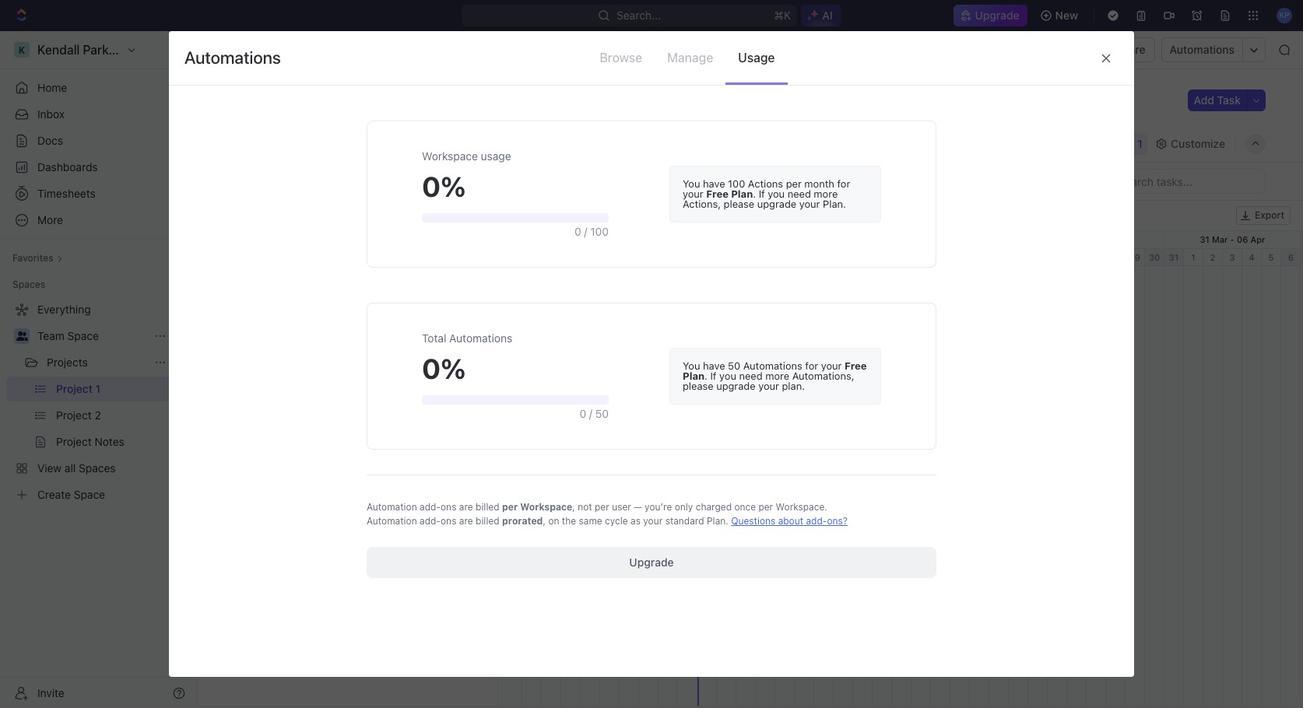 Task type: describe. For each thing, give the bounding box(es) containing it.
please inside . if you need more automations, please upgrade your plan.
[[683, 380, 713, 392]]

share
[[1116, 43, 1146, 56]]

31 element
[[1164, 249, 1184, 266]]

2 27 element from the left
[[1087, 249, 1106, 266]]

about
[[778, 515, 803, 527]]

you're
[[645, 501, 672, 513]]

1 horizontal spatial ,
[[572, 501, 575, 513]]

1 button
[[1087, 133, 1147, 155]]

questions about add-ons? link
[[731, 515, 848, 527]]

you for your
[[683, 177, 700, 190]]

29 element containing 29
[[1126, 249, 1145, 266]]

0% for total automations 0%
[[422, 352, 466, 385]]

upgrade inside upgrade button
[[629, 556, 674, 569]]

questions
[[731, 515, 775, 527]]

projects link
[[47, 350, 148, 375]]

automations inside you have 50 automations for your free plan
[[743, 360, 802, 372]]

per up prorated
[[502, 501, 518, 513]]

/ for total automations 0%
[[589, 407, 592, 420]]

03 mar - 09 mar element
[[620, 231, 756, 248]]

31 mar - 06 apr
[[1200, 234, 1265, 244]]

gantt link
[[435, 133, 466, 155]]

plan inside you have 50 automations for your free plan
[[683, 370, 705, 382]]

1 automation from the top
[[367, 501, 417, 513]]

hide
[[456, 175, 477, 187]]

17 element
[[892, 249, 912, 266]]

⌘k
[[774, 9, 791, 22]]

home
[[37, 81, 67, 94]]

2 ons from the top
[[441, 515, 456, 527]]

usage
[[481, 149, 511, 163]]

your inside you have 50 automations for your free plan
[[821, 360, 842, 372]]

add task
[[1194, 93, 1241, 107]]

upgrade inside if you need more actions, please upgrade your plan.
[[757, 198, 797, 210]]

actions,
[[683, 198, 721, 210]]

17
[[927, 234, 936, 244]]

19 element
[[931, 249, 950, 266]]

5 element
[[659, 249, 678, 266]]

ons?
[[827, 515, 848, 527]]

2 billed from the top
[[476, 515, 499, 527]]

have for plan
[[703, 360, 725, 372]]

24 element
[[1028, 249, 1048, 266]]

100 for have
[[728, 177, 745, 190]]

9 element
[[736, 249, 756, 266]]

2 26 element from the left
[[1067, 249, 1087, 266]]

02
[[555, 234, 566, 244]]

assignees button
[[364, 172, 437, 191]]

prorated
[[502, 515, 543, 527]]

1 26 element from the left
[[503, 249, 522, 266]]

14 element
[[834, 249, 853, 266]]

- for 02
[[549, 234, 553, 244]]

project 1 - 0.00% row
[[198, 266, 497, 293]]

29
[[1129, 252, 1140, 262]]

8 element
[[717, 249, 736, 266]]

home link
[[6, 76, 191, 100]]

your inside . if you need more automations, please upgrade your plan.
[[758, 380, 779, 392]]

free inside you have 50 automations for your free plan
[[845, 360, 867, 372]]

your inside you have 100 actions per month for your
[[683, 188, 703, 200]]

0 vertical spatial user group image
[[213, 46, 223, 54]]

search...
[[617, 9, 661, 22]]

standard
[[665, 515, 704, 527]]

1 are from the top
[[459, 501, 473, 513]]

docs
[[37, 134, 63, 147]]

table
[[495, 137, 523, 150]]

50 for /
[[595, 407, 609, 420]]

total automations 0%
[[422, 332, 512, 385]]

table link
[[492, 133, 523, 155]]

customize
[[1171, 137, 1225, 150]]

please inside if you need more actions, please upgrade your plan.
[[724, 198, 754, 210]]

25 feb - 02 mar element
[[483, 231, 620, 248]]

add
[[1194, 93, 1214, 107]]

4
[[1249, 252, 1255, 262]]

manage
[[667, 51, 713, 65]]

per inside you have 100 actions per month for your
[[786, 177, 802, 190]]

for inside you have 100 actions per month for your
[[837, 177, 850, 190]]

2 25 element from the left
[[1048, 249, 1067, 266]]

on
[[548, 515, 559, 527]]

25 feb - 02 mar
[[518, 234, 585, 244]]

23
[[963, 234, 974, 244]]

19
[[935, 252, 945, 262]]

you inside if you need more actions, please upgrade your plan.
[[768, 188, 785, 200]]

0 horizontal spatial ,
[[543, 515, 546, 527]]

31 for 31 mar - 06 apr
[[1200, 234, 1210, 244]]

have for your
[[703, 177, 725, 190]]

favorites button
[[6, 249, 69, 268]]

task
[[1217, 93, 1241, 107]]

1 horizontal spatial 1
[[1191, 252, 1195, 262]]

if you need more actions, please upgrade your plan.
[[683, 188, 846, 210]]

30 element
[[1145, 249, 1164, 266]]

17 mar - 23 mar
[[927, 234, 993, 244]]

feb
[[531, 234, 546, 244]]

the
[[562, 515, 576, 527]]

2 column header from the left
[[471, 231, 497, 265]]

export
[[1255, 209, 1284, 221]]

4 mar from the left
[[1212, 234, 1228, 244]]

3 mar from the left
[[977, 234, 993, 244]]

charged
[[696, 501, 732, 513]]

2 automation from the top
[[367, 515, 417, 527]]

—
[[634, 501, 642, 513]]

18 element
[[912, 249, 931, 266]]

free plan .
[[706, 188, 759, 200]]

24 mar - 30 mar element
[[1028, 231, 1164, 248]]

projects
[[47, 356, 88, 369]]

1 horizontal spatial team space
[[227, 43, 289, 56]]

inbox
[[37, 107, 65, 121]]

0 / 50
[[579, 407, 609, 420]]

10 element
[[756, 249, 775, 266]]

gantt
[[438, 137, 466, 150]]

25
[[518, 234, 528, 244]]

dashboards link
[[6, 155, 191, 180]]

customize button
[[1150, 133, 1230, 155]]

2
[[1210, 252, 1215, 262]]

5
[[1268, 252, 1274, 262]]

0 vertical spatial team space link
[[208, 40, 293, 59]]

- for 06
[[1230, 234, 1234, 244]]

automations inside button
[[1170, 43, 1235, 56]]

inbox link
[[6, 102, 191, 127]]

1 billed from the top
[[476, 501, 499, 513]]

same
[[579, 515, 602, 527]]

user
[[612, 501, 631, 513]]

you have 100 actions per month for your
[[683, 177, 850, 200]]

for inside you have 50 automations for your free plan
[[805, 360, 818, 372]]

you inside . if you need more automations, please upgrade your plan.
[[719, 370, 736, 382]]

timesheets
[[37, 187, 96, 200]]

docs link
[[6, 128, 191, 153]]

name column header
[[245, 231, 448, 265]]

cycle
[[605, 515, 628, 527]]

. if you need more automations, please upgrade your plan.
[[683, 370, 854, 392]]

team space link inside tree
[[37, 324, 148, 349]]

team inside tree
[[37, 329, 64, 342]]

0 vertical spatial space
[[257, 43, 289, 56]]

0 horizontal spatial free
[[706, 188, 729, 200]]

1 mar from the left
[[569, 234, 585, 244]]

automations,
[[792, 370, 854, 382]]

your inside if you need more actions, please upgrade your plan.
[[799, 198, 820, 210]]

not
[[578, 501, 592, 513]]

user group image inside tree
[[16, 332, 28, 341]]

add task button
[[1188, 90, 1247, 111]]

automation add-ons are billed per workspace , not per user — you're only charged once per workspace. automation add-ons are billed prorated , on the same cycle as your standard plan. questions about add-ons?
[[367, 501, 848, 527]]

export button
[[1236, 206, 1291, 225]]

3 element
[[620, 249, 639, 266]]



Task type: locate. For each thing, give the bounding box(es) containing it.
0 vertical spatial upgrade
[[975, 9, 1019, 22]]

0 horizontal spatial you
[[719, 370, 736, 382]]

0 for workspace usage 0%
[[574, 225, 581, 238]]

upgrade button
[[367, 547, 936, 578]]

10 mar - 16 mar element
[[756, 231, 892, 248]]

only
[[675, 501, 693, 513]]

workspace.
[[776, 501, 827, 513]]

2 mar from the left
[[938, 234, 954, 244]]

29 element down 02
[[561, 249, 581, 266]]

plan. down charged
[[707, 515, 728, 527]]

/
[[584, 225, 587, 238], [589, 407, 592, 420]]

mar right the 17 at the top right
[[938, 234, 954, 244]]

upgrade inside . if you need more automations, please upgrade your plan.
[[716, 380, 756, 392]]

3
[[1229, 252, 1235, 262]]

upgrade left new button
[[975, 9, 1019, 22]]

you left plan. at the bottom
[[719, 370, 736, 382]]

2 - from the left
[[957, 234, 961, 244]]

add-
[[420, 501, 441, 513], [420, 515, 441, 527], [806, 515, 827, 527]]

100 for /
[[590, 225, 609, 238]]

browse
[[600, 51, 642, 65]]

1 vertical spatial more
[[765, 370, 789, 382]]

1 vertical spatial 1
[[1191, 252, 1195, 262]]

0% inside 'workspace usage 0%'
[[422, 170, 466, 203]]

1 horizontal spatial 27 element
[[1087, 249, 1106, 266]]

workspace inside 'workspace usage 0%'
[[422, 149, 478, 163]]

0 vertical spatial .
[[753, 188, 756, 200]]

3 - from the left
[[1230, 234, 1234, 244]]

you right free plan .
[[768, 188, 785, 200]]

21 element
[[970, 249, 989, 266]]

1 horizontal spatial upgrade
[[757, 198, 797, 210]]

1 vertical spatial team
[[37, 329, 64, 342]]

6
[[1288, 252, 1294, 262]]

0 horizontal spatial please
[[683, 380, 713, 392]]

0 horizontal spatial .
[[705, 370, 708, 382]]

more
[[814, 188, 838, 200], [765, 370, 789, 382]]

0 horizontal spatial more
[[765, 370, 789, 382]]

1 horizontal spatial team
[[227, 43, 254, 56]]

- for 23
[[957, 234, 961, 244]]

16 element
[[873, 249, 892, 266]]

sidebar navigation
[[0, 31, 198, 708]]

assignees
[[384, 175, 430, 187]]

0 horizontal spatial space
[[67, 329, 99, 342]]

0 horizontal spatial workspace
[[422, 149, 478, 163]]

0 vertical spatial upgrade
[[757, 198, 797, 210]]

26 element down 24 mar - 30 mar element
[[1067, 249, 1087, 266]]

more up 10 mar - 16 mar element
[[814, 188, 838, 200]]

0 horizontal spatial 100
[[590, 225, 609, 238]]

, left not
[[572, 501, 575, 513]]

0 vertical spatial 100
[[728, 177, 745, 190]]

apr
[[1250, 234, 1265, 244]]

column header
[[448, 231, 471, 265], [471, 231, 497, 265]]

row
[[198, 231, 497, 266]]

25 element
[[483, 249, 503, 266], [1048, 249, 1067, 266]]

your
[[683, 188, 703, 200], [799, 198, 820, 210], [821, 360, 842, 372], [758, 380, 779, 392], [643, 515, 663, 527]]

0 horizontal spatial for
[[805, 360, 818, 372]]

0 horizontal spatial need
[[739, 370, 763, 382]]

25 element right 23 element at right
[[1048, 249, 1067, 266]]

0% down total
[[422, 352, 466, 385]]

27 element
[[522, 249, 542, 266], [1087, 249, 1106, 266]]

1 horizontal spatial please
[[724, 198, 754, 210]]

upgrade down as
[[629, 556, 674, 569]]

hide button
[[450, 172, 483, 191]]

1 vertical spatial team space
[[37, 329, 99, 342]]

1 vertical spatial need
[[739, 370, 763, 382]]

0 vertical spatial plan.
[[823, 198, 846, 210]]

1 horizontal spatial 28 element
[[1106, 249, 1126, 266]]

you
[[768, 188, 785, 200], [719, 370, 736, 382]]

06
[[1237, 234, 1248, 244]]

1 vertical spatial if
[[710, 370, 717, 382]]

space inside tree
[[67, 329, 99, 342]]

28 element
[[542, 249, 561, 266], [1106, 249, 1126, 266]]

if inside . if you need more automations, please upgrade your plan.
[[710, 370, 717, 382]]

29 element left 30
[[1126, 249, 1145, 266]]

team space link
[[208, 40, 293, 59], [37, 324, 148, 349]]

2 element
[[600, 249, 620, 266]]

0 horizontal spatial upgrade
[[716, 380, 756, 392]]

1 horizontal spatial -
[[957, 234, 961, 244]]

project 1 cell
[[245, 266, 448, 293]]

50 inside you have 50 automations for your free plan
[[728, 360, 740, 372]]

1 vertical spatial billed
[[476, 515, 499, 527]]

1 - from the left
[[549, 234, 553, 244]]

, left on
[[543, 515, 546, 527]]

1 horizontal spatial you
[[768, 188, 785, 200]]

0 horizontal spatial 50
[[595, 407, 609, 420]]

1 horizontal spatial team space link
[[208, 40, 293, 59]]

tree grid
[[198, 231, 497, 706]]

0 vertical spatial ,
[[572, 501, 575, 513]]

1 horizontal spatial for
[[837, 177, 850, 190]]

1 horizontal spatial more
[[814, 188, 838, 200]]

your inside "automation add-ons are billed per workspace , not per user — you're only charged once per workspace. automation add-ons are billed prorated , on the same cycle as your standard plan. questions about add-ons?"
[[643, 515, 663, 527]]

4 element
[[639, 249, 659, 266]]

team space inside tree
[[37, 329, 99, 342]]

1 column header from the left
[[448, 231, 471, 265]]

1 0% from the top
[[422, 170, 466, 203]]

1 vertical spatial workspace
[[520, 501, 572, 513]]

1 horizontal spatial 50
[[728, 360, 740, 372]]

1 horizontal spatial space
[[257, 43, 289, 56]]

0 horizontal spatial plan.
[[707, 515, 728, 527]]

need right actions
[[788, 188, 811, 200]]

29 element
[[561, 249, 581, 266], [1126, 249, 1145, 266]]

upgrade down actions
[[757, 198, 797, 210]]

0 horizontal spatial upgrade
[[629, 556, 674, 569]]

need inside if you need more actions, please upgrade your plan.
[[788, 188, 811, 200]]

0 vertical spatial more
[[814, 188, 838, 200]]

usage
[[738, 51, 775, 65]]

1 vertical spatial space
[[67, 329, 99, 342]]

0 vertical spatial for
[[837, 177, 850, 190]]

tree
[[6, 297, 191, 508]]

you inside you have 50 automations for your free plan
[[683, 360, 700, 372]]

12 element
[[795, 249, 814, 266]]

100 inside you have 100 actions per month for your
[[728, 177, 745, 190]]

0 vertical spatial billed
[[476, 501, 499, 513]]

automations button
[[1162, 38, 1242, 61]]

1 inside dropdown button
[[1138, 137, 1143, 150]]

upgrade link
[[953, 5, 1027, 26]]

0 vertical spatial free
[[706, 188, 729, 200]]

17 mar - 23 mar element
[[892, 231, 1028, 248]]

28 element left 29
[[1106, 249, 1126, 266]]

if
[[759, 188, 765, 200], [710, 370, 717, 382]]

plan
[[731, 188, 753, 200], [683, 370, 705, 382]]

1 horizontal spatial plan
[[731, 188, 753, 200]]

once
[[734, 501, 756, 513]]

31 for 31
[[1169, 252, 1179, 262]]

you have 50 automations for your free plan
[[683, 360, 867, 382]]

calendar link
[[360, 133, 409, 155]]

automations
[[1170, 43, 1235, 56], [184, 47, 281, 68], [449, 332, 512, 345], [743, 360, 802, 372]]

0 vertical spatial you
[[683, 177, 700, 190]]

ons
[[441, 501, 456, 513], [441, 515, 456, 527]]

1 have from the top
[[703, 177, 725, 190]]

1 vertical spatial plan
[[683, 370, 705, 382]]

more left automations,
[[765, 370, 789, 382]]

1 horizontal spatial if
[[759, 188, 765, 200]]

0 vertical spatial are
[[459, 501, 473, 513]]

workspace inside "automation add-ons are billed per workspace , not per user — you're only charged once per workspace. automation add-ons are billed prorated , on the same cycle as your standard plan. questions about add-ons?"
[[520, 501, 572, 513]]

1 vertical spatial upgrade
[[716, 380, 756, 392]]

1 vertical spatial you
[[683, 360, 700, 372]]

1 vertical spatial 0
[[579, 407, 586, 420]]

have inside you have 50 automations for your free plan
[[703, 360, 725, 372]]

0 vertical spatial if
[[759, 188, 765, 200]]

automation
[[367, 501, 417, 513], [367, 515, 417, 527]]

1 horizontal spatial 100
[[728, 177, 745, 190]]

invite
[[37, 686, 64, 699]]

27 element down feb on the top
[[522, 249, 542, 266]]

actions
[[748, 177, 783, 190]]

0 vertical spatial workspace
[[422, 149, 478, 163]]

0 vertical spatial 0%
[[422, 170, 466, 203]]

1 horizontal spatial 25 element
[[1048, 249, 1067, 266]]

0
[[574, 225, 581, 238], [579, 407, 586, 420]]

month
[[804, 177, 834, 190]]

workspace up on
[[520, 501, 572, 513]]

1 horizontal spatial 29 element
[[1126, 249, 1145, 266]]

-
[[549, 234, 553, 244], [957, 234, 961, 244], [1230, 234, 1234, 244]]

share button
[[1106, 37, 1155, 62]]

1 vertical spatial you
[[719, 370, 736, 382]]

0 vertical spatial ons
[[441, 501, 456, 513]]

plan.
[[823, 198, 846, 210], [707, 515, 728, 527]]

. inside . if you need more automations, please upgrade your plan.
[[705, 370, 708, 382]]

- left 02
[[549, 234, 553, 244]]

workspace up hide
[[422, 149, 478, 163]]

22 element
[[989, 249, 1009, 266]]

0 vertical spatial /
[[584, 225, 587, 238]]

1 vertical spatial 31
[[1169, 252, 1179, 262]]

100 up 1 element
[[590, 225, 609, 238]]

1 vertical spatial free
[[845, 360, 867, 372]]

0 / 100
[[574, 225, 609, 238]]

26 element
[[503, 249, 522, 266], [1067, 249, 1087, 266]]

1 29 element from the left
[[561, 249, 581, 266]]

1 27 element from the left
[[522, 249, 542, 266]]

25 element down 25 feb - 02 mar element
[[483, 249, 503, 266]]

0 horizontal spatial /
[[584, 225, 587, 238]]

plan. down month in the top right of the page
[[823, 198, 846, 210]]

are
[[459, 501, 473, 513], [459, 515, 473, 527]]

have
[[703, 177, 725, 190], [703, 360, 725, 372]]

automations inside total automations 0%
[[449, 332, 512, 345]]

2 29 element from the left
[[1126, 249, 1145, 266]]

as
[[631, 515, 641, 527]]

more inside . if you need more automations, please upgrade your plan.
[[765, 370, 789, 382]]

0 horizontal spatial 29 element
[[561, 249, 581, 266]]

upgrade
[[975, 9, 1019, 22], [629, 556, 674, 569]]

1 horizontal spatial .
[[753, 188, 756, 200]]

0 vertical spatial 0
[[574, 225, 581, 238]]

0 for total automations 0%
[[579, 407, 586, 420]]

user group image
[[213, 46, 223, 54], [16, 332, 28, 341]]

0%
[[422, 170, 466, 203], [422, 352, 466, 385]]

upgrade inside upgrade link
[[975, 9, 1019, 22]]

more inside if you need more actions, please upgrade your plan.
[[814, 188, 838, 200]]

favorites
[[12, 252, 53, 264]]

new
[[1055, 9, 1078, 22]]

upgrade left plan. at the bottom
[[716, 380, 756, 392]]

0 vertical spatial need
[[788, 188, 811, 200]]

100 left actions
[[728, 177, 745, 190]]

workspace usage 0%
[[422, 149, 511, 203]]

plan. inside if you need more actions, please upgrade your plan.
[[823, 198, 846, 210]]

mar right 23
[[977, 234, 993, 244]]

0 vertical spatial 31
[[1200, 234, 1210, 244]]

1 28 element from the left
[[542, 249, 561, 266]]

1 vertical spatial please
[[683, 380, 713, 392]]

1 horizontal spatial need
[[788, 188, 811, 200]]

1 you from the top
[[683, 177, 700, 190]]

0 horizontal spatial team space
[[37, 329, 99, 342]]

timesheets link
[[6, 181, 191, 206]]

/ for workspace usage 0%
[[584, 225, 587, 238]]

7 element
[[697, 249, 717, 266]]

23 element
[[1009, 249, 1028, 266]]

6 element
[[678, 249, 697, 266]]

0 horizontal spatial team
[[37, 329, 64, 342]]

tree containing team space
[[6, 297, 191, 508]]

mar
[[569, 234, 585, 244], [938, 234, 954, 244], [977, 234, 993, 244], [1212, 234, 1228, 244]]

you inside you have 100 actions per month for your
[[683, 177, 700, 190]]

0% down gantt link at top
[[422, 170, 466, 203]]

0 vertical spatial have
[[703, 177, 725, 190]]

1 vertical spatial user group image
[[16, 332, 28, 341]]

13 element
[[814, 249, 834, 266]]

mar up 2
[[1212, 234, 1228, 244]]

have inside you have 100 actions per month for your
[[703, 177, 725, 190]]

.
[[753, 188, 756, 200], [705, 370, 708, 382]]

upgrade
[[757, 198, 797, 210], [716, 380, 756, 392]]

dashboards
[[37, 160, 98, 174]]

0 horizontal spatial -
[[549, 234, 553, 244]]

1 right 31 element
[[1191, 252, 1195, 262]]

0 vertical spatial plan
[[731, 188, 753, 200]]

20 element
[[950, 249, 970, 266]]

1 horizontal spatial free
[[845, 360, 867, 372]]

27 element down 24 mar - 30 mar element
[[1087, 249, 1106, 266]]

1 element
[[581, 249, 600, 266]]

1 horizontal spatial workspace
[[520, 501, 572, 513]]

11 element
[[775, 249, 795, 266]]

0 vertical spatial please
[[724, 198, 754, 210]]

31
[[1200, 234, 1210, 244], [1169, 252, 1179, 262]]

1 vertical spatial ons
[[441, 515, 456, 527]]

2 are from the top
[[459, 515, 473, 527]]

- left 23
[[957, 234, 961, 244]]

total
[[422, 332, 446, 345]]

per up questions
[[758, 501, 773, 513]]

you for plan
[[683, 360, 700, 372]]

plan. inside "automation add-ons are billed per workspace , not per user — you're only charged once per workspace. automation add-ons are billed prorated , on the same cycle as your standard plan. questions about add-ons?"
[[707, 515, 728, 527]]

if inside if you need more actions, please upgrade your plan.
[[759, 188, 765, 200]]

1 vertical spatial for
[[805, 360, 818, 372]]

Search tasks... text field
[[1109, 170, 1265, 193]]

you
[[683, 177, 700, 190], [683, 360, 700, 372]]

50 for have
[[728, 360, 740, 372]]

need left plan. at the bottom
[[739, 370, 763, 382]]

0 vertical spatial 1
[[1138, 137, 1143, 150]]

1 vertical spatial 100
[[590, 225, 609, 238]]

need inside . if you need more automations, please upgrade your plan.
[[739, 370, 763, 382]]

100
[[728, 177, 745, 190], [590, 225, 609, 238]]

1 vertical spatial plan.
[[707, 515, 728, 527]]

2 have from the top
[[703, 360, 725, 372]]

need
[[788, 188, 811, 200], [739, 370, 763, 382]]

28 element down 25 feb - 02 mar element
[[542, 249, 561, 266]]

spaces
[[12, 279, 45, 290]]

0 horizontal spatial user group image
[[16, 332, 28, 341]]

0 vertical spatial team
[[227, 43, 254, 56]]

0% inside total automations 0%
[[422, 352, 466, 385]]

per left month in the top right of the page
[[786, 177, 802, 190]]

30
[[1149, 252, 1160, 262]]

space
[[257, 43, 289, 56], [67, 329, 99, 342]]

1 left 'customize' button on the right top of page
[[1138, 137, 1143, 150]]

billed
[[476, 501, 499, 513], [476, 515, 499, 527]]

1 horizontal spatial plan.
[[823, 198, 846, 210]]

per right not
[[595, 501, 609, 513]]

mar right 02
[[569, 234, 585, 244]]

2 horizontal spatial -
[[1230, 234, 1234, 244]]

1 ons from the top
[[441, 501, 456, 513]]

0% for workspace usage 0%
[[422, 170, 466, 203]]

1
[[1138, 137, 1143, 150], [1191, 252, 1195, 262]]

26 element down 25
[[503, 249, 522, 266]]

tree inside sidebar navigation
[[6, 297, 191, 508]]

calendar
[[363, 137, 409, 150]]

new button
[[1033, 3, 1087, 28]]

1 vertical spatial /
[[589, 407, 592, 420]]

1 vertical spatial upgrade
[[629, 556, 674, 569]]

2 0% from the top
[[422, 352, 466, 385]]

31 mar - 06 apr element
[[1164, 231, 1301, 248]]

15 element
[[853, 249, 873, 266]]

1 25 element from the left
[[483, 249, 503, 266]]

1 vertical spatial have
[[703, 360, 725, 372]]

- left 06
[[1230, 234, 1234, 244]]

2 28 element from the left
[[1106, 249, 1126, 266]]

2 you from the top
[[683, 360, 700, 372]]

for
[[837, 177, 850, 190], [805, 360, 818, 372]]

0 horizontal spatial 27 element
[[522, 249, 542, 266]]

0 horizontal spatial 26 element
[[503, 249, 522, 266]]

plan.
[[782, 380, 805, 392]]



Task type: vqa. For each thing, say whether or not it's contained in the screenshot.
Person FIELD
no



